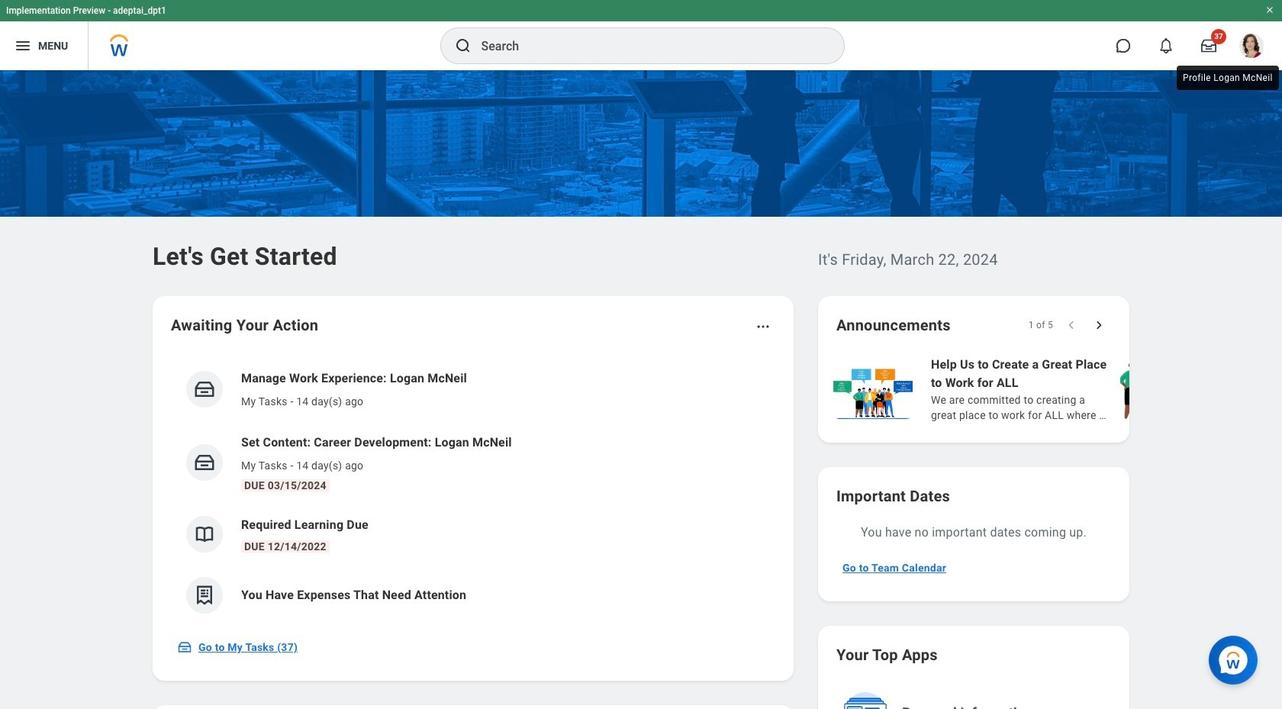 Task type: vqa. For each thing, say whether or not it's contained in the screenshot.
'SUMMARY' image
no



Task type: locate. For each thing, give the bounding box(es) containing it.
notifications large image
[[1159, 38, 1174, 53]]

1 vertical spatial inbox image
[[193, 451, 216, 474]]

Search Workday  search field
[[481, 29, 813, 63]]

justify image
[[14, 37, 32, 55]]

main content
[[0, 70, 1282, 709]]

1 horizontal spatial list
[[830, 354, 1282, 424]]

inbox image
[[193, 378, 216, 401], [193, 451, 216, 474], [177, 640, 192, 655]]

banner
[[0, 0, 1282, 70]]

list
[[830, 354, 1282, 424], [171, 357, 776, 626]]

chevron left small image
[[1064, 318, 1079, 333]]

status
[[1029, 319, 1053, 331]]

0 vertical spatial inbox image
[[193, 378, 216, 401]]

tooltip
[[1174, 63, 1282, 93]]



Task type: describe. For each thing, give the bounding box(es) containing it.
inbox large image
[[1201, 38, 1217, 53]]

dashboard expenses image
[[193, 584, 216, 607]]

chevron right small image
[[1092, 318, 1107, 333]]

0 horizontal spatial list
[[171, 357, 776, 626]]

2 vertical spatial inbox image
[[177, 640, 192, 655]]

related actions image
[[756, 319, 771, 334]]

book open image
[[193, 523, 216, 546]]

profile logan mcneil image
[[1240, 34, 1264, 61]]

close environment banner image
[[1266, 5, 1275, 15]]

search image
[[454, 37, 472, 55]]



